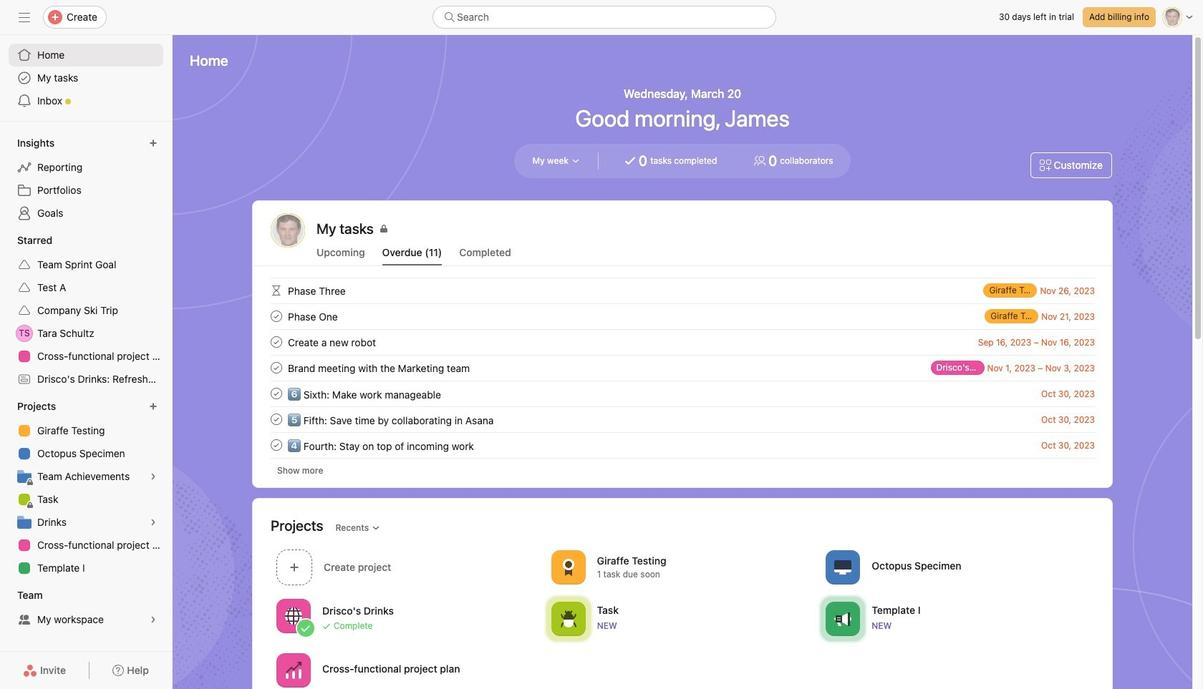 Task type: locate. For each thing, give the bounding box(es) containing it.
see details, my workspace image
[[149, 616, 158, 625]]

2 mark complete image from the top
[[268, 334, 285, 351]]

list item
[[254, 278, 1112, 304], [254, 304, 1112, 329], [254, 329, 1112, 355], [254, 355, 1112, 381], [254, 381, 1112, 407], [254, 407, 1112, 433], [254, 433, 1112, 458]]

1 mark complete image from the top
[[268, 308, 285, 325]]

mark complete image
[[268, 437, 285, 454]]

4 mark complete image from the top
[[268, 385, 285, 403]]

list box
[[433, 6, 776, 29]]

Mark complete checkbox
[[268, 308, 285, 325], [268, 334, 285, 351], [268, 385, 285, 403], [268, 437, 285, 454]]

insights element
[[0, 130, 172, 228]]

4 list item from the top
[[254, 355, 1112, 381]]

7 list item from the top
[[254, 433, 1112, 458]]

mark complete image
[[268, 308, 285, 325], [268, 334, 285, 351], [268, 360, 285, 377], [268, 385, 285, 403], [268, 411, 285, 428]]

mark complete image for 1st mark complete option from the top of the page
[[268, 308, 285, 325]]

mark complete checkbox for second list item from the bottom
[[268, 411, 285, 428]]

1 list item from the top
[[254, 278, 1112, 304]]

teams element
[[0, 583, 172, 635]]

Mark complete checkbox
[[268, 360, 285, 377], [268, 411, 285, 428]]

3 mark complete checkbox from the top
[[268, 385, 285, 403]]

2 mark complete checkbox from the top
[[268, 411, 285, 428]]

mark complete image for 3rd mark complete option from the bottom of the page
[[268, 334, 285, 351]]

hide sidebar image
[[19, 11, 30, 23]]

new project or portfolio image
[[149, 403, 158, 411]]

mark complete checkbox for 4th list item from the top
[[268, 360, 285, 377]]

1 vertical spatial mark complete checkbox
[[268, 411, 285, 428]]

new insights image
[[149, 139, 158, 148]]

starred element
[[0, 228, 172, 394]]

0 vertical spatial mark complete checkbox
[[268, 360, 285, 377]]

1 mark complete checkbox from the top
[[268, 360, 285, 377]]

see details, team achievements image
[[149, 473, 158, 481]]



Task type: describe. For each thing, give the bounding box(es) containing it.
3 mark complete image from the top
[[268, 360, 285, 377]]

mark complete image for third mark complete option
[[268, 385, 285, 403]]

projects element
[[0, 394, 172, 583]]

global element
[[0, 35, 172, 121]]

ribbon image
[[560, 559, 577, 576]]

5 list item from the top
[[254, 381, 1112, 407]]

2 mark complete checkbox from the top
[[268, 334, 285, 351]]

2 list item from the top
[[254, 304, 1112, 329]]

graph image
[[285, 662, 302, 679]]

3 list item from the top
[[254, 329, 1112, 355]]

computer image
[[835, 559, 852, 576]]

globe image
[[285, 608, 302, 625]]

bug image
[[560, 611, 577, 628]]

6 list item from the top
[[254, 407, 1112, 433]]

see details, drinks image
[[149, 519, 158, 527]]

5 mark complete image from the top
[[268, 411, 285, 428]]

4 mark complete checkbox from the top
[[268, 437, 285, 454]]

dependencies image
[[268, 282, 285, 299]]

1 mark complete checkbox from the top
[[268, 308, 285, 325]]

megaphone image
[[835, 611, 852, 628]]



Task type: vqa. For each thing, say whether or not it's contained in the screenshot.
New project or portfolio icon
yes



